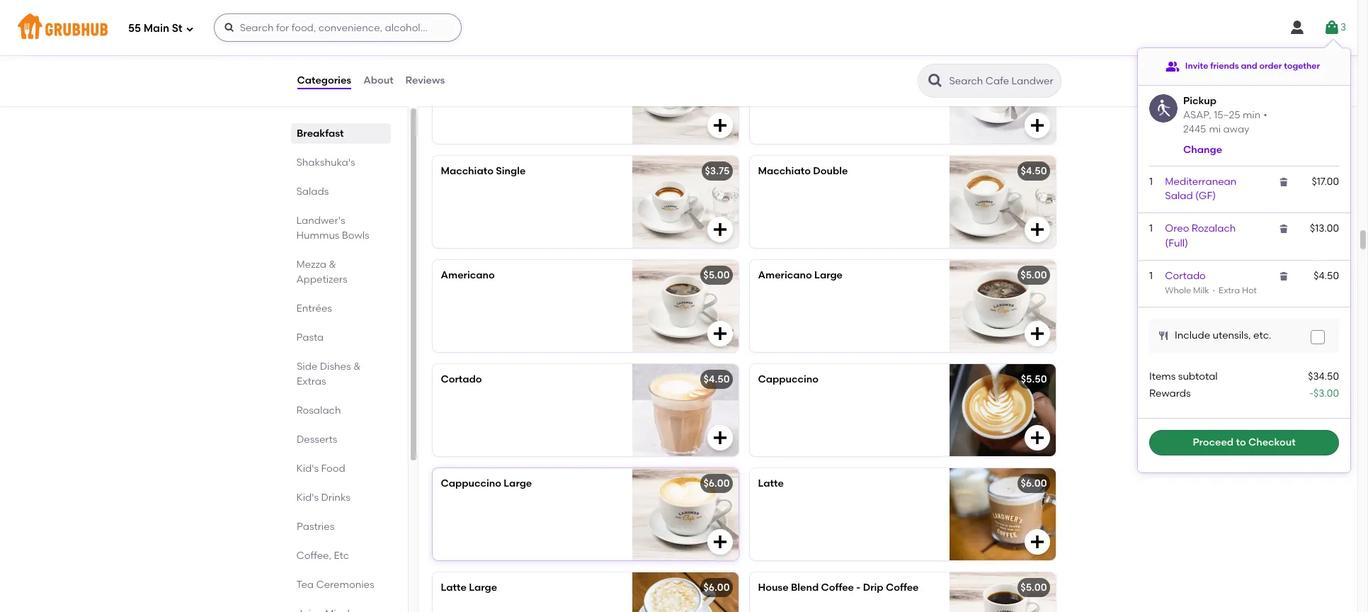 Task type: vqa. For each thing, say whether or not it's contained in the screenshot.
12:00pm–9:00pm
no



Task type: describe. For each thing, give the bounding box(es) containing it.
appetizers
[[296, 273, 348, 286]]

macchiato double image
[[950, 156, 1056, 248]]

macchiato for macchiato double
[[758, 165, 811, 177]]

rozalach
[[1192, 223, 1236, 235]]

side dishes & extras
[[296, 361, 361, 388]]

salads tab
[[296, 184, 385, 199]]

$4.50 for macchiato double
[[1021, 165, 1047, 177]]

to
[[1237, 436, 1247, 449]]

proceed to checkout
[[1193, 436, 1296, 449]]

americano for americano
[[441, 269, 495, 281]]

latte for latte
[[758, 478, 784, 490]]

1 for oreo
[[1150, 223, 1153, 235]]

mediterranean salad (gf)
[[1166, 176, 1237, 202]]

latte image
[[950, 468, 1056, 560]]

asap,
[[1184, 109, 1212, 121]]

$5.50
[[1021, 373, 1047, 385]]

items
[[1150, 370, 1176, 382]]

change
[[1184, 144, 1223, 156]]

pasta tab
[[296, 330, 385, 345]]

(full)
[[1166, 237, 1189, 249]]

55 main st
[[128, 22, 183, 34]]

subtotal
[[1179, 370, 1218, 382]]

tea ceremonies
[[296, 579, 375, 591]]

$4.50 for cortado
[[704, 373, 730, 385]]

1 coffee from the left
[[821, 582, 854, 594]]

$5.00 for americano large
[[1021, 269, 1047, 281]]

0 horizontal spatial -
[[857, 582, 861, 594]]

double
[[813, 165, 848, 177]]

kid's food tab
[[296, 461, 385, 476]]

desserts tab
[[296, 432, 385, 447]]

1 horizontal spatial coffee, etc
[[430, 18, 512, 36]]

extras
[[296, 375, 326, 388]]

salad
[[1166, 190, 1194, 202]]

$34.50
[[1309, 370, 1340, 382]]

shakshuka's tab
[[296, 155, 385, 170]]

kid's drinks
[[296, 492, 351, 504]]

kid's food
[[296, 463, 346, 475]]

macchiato single
[[441, 165, 526, 177]]

entrées tab
[[296, 301, 385, 316]]

single
[[496, 165, 526, 177]]

tea
[[296, 579, 314, 591]]

items subtotal
[[1150, 370, 1218, 382]]

cappuccino image
[[950, 364, 1056, 456]]

(gf)
[[1196, 190, 1217, 202]]

macchiato double
[[758, 165, 848, 177]]

main
[[144, 22, 169, 34]]

1 vertical spatial cortado
[[441, 373, 482, 385]]

invite friends and order together button
[[1166, 54, 1321, 79]]

-$3.00
[[1310, 388, 1340, 400]]

bowls
[[342, 230, 370, 242]]

main navigation navigation
[[0, 0, 1358, 55]]

1 horizontal spatial coffee,
[[430, 18, 485, 36]]

proceed to checkout button
[[1150, 430, 1340, 456]]

tooltip containing pickup
[[1138, 40, 1351, 473]]

change button
[[1184, 143, 1223, 157]]

drip
[[863, 582, 884, 594]]

house blend coffee - drip coffee
[[758, 582, 919, 594]]

kid's for kid's drinks
[[296, 492, 319, 504]]

large for americano large
[[815, 269, 843, 281]]

& inside the side dishes & extras
[[353, 361, 361, 373]]

whole
[[1166, 286, 1192, 296]]

house
[[758, 582, 789, 594]]

Search Cafe Landwer search field
[[948, 74, 1057, 88]]

extra
[[1219, 286, 1241, 296]]

away
[[1224, 123, 1250, 135]]

coffee, etc tab
[[296, 548, 385, 563]]

$13.00
[[1311, 223, 1340, 235]]

about button
[[363, 55, 394, 106]]

oreo rozalach (full)
[[1166, 223, 1236, 249]]

tea ceremonies tab
[[296, 577, 385, 592]]

order
[[1260, 61, 1283, 71]]

side dishes & extras tab
[[296, 359, 385, 389]]

espresso single image
[[632, 52, 739, 144]]

3 button
[[1324, 15, 1347, 40]]

mezza & appetizers
[[296, 259, 348, 286]]

etc inside tab
[[334, 550, 349, 562]]

etc.
[[1254, 329, 1272, 341]]

cappuccino for cappuccino large
[[441, 478, 502, 490]]

and
[[1242, 61, 1258, 71]]

$3.00
[[1314, 388, 1340, 400]]

dishes
[[320, 361, 351, 373]]

rosalach
[[296, 405, 341, 417]]

cappuccino large image
[[632, 468, 739, 560]]

mezza & appetizers tab
[[296, 257, 385, 287]]

$5.00 for house blend coffee - drip coffee
[[1021, 582, 1047, 594]]

macchiato for macchiato single
[[441, 165, 494, 177]]

blend
[[791, 582, 819, 594]]

utensils,
[[1213, 329, 1252, 341]]

$4.50 inside tooltip
[[1314, 270, 1340, 282]]

cortado inside tooltip
[[1166, 270, 1206, 282]]

min
[[1243, 109, 1261, 121]]

checkout
[[1249, 436, 1296, 449]]

pasta
[[296, 332, 324, 344]]

pickup asap, 15–25 min • 2445 mi away
[[1184, 95, 1268, 135]]

kid's drinks tab
[[296, 490, 385, 505]]

rewards
[[1150, 388, 1191, 400]]



Task type: locate. For each thing, give the bounding box(es) containing it.
0 horizontal spatial macchiato
[[441, 165, 494, 177]]

coffee, etc down pastries
[[296, 550, 349, 562]]

coffee, up reviews
[[430, 18, 485, 36]]

1 horizontal spatial latte
[[758, 478, 784, 490]]

$5.00
[[704, 269, 730, 281], [1021, 269, 1047, 281], [1021, 582, 1047, 594]]

milk
[[1194, 286, 1210, 296]]

tooltip
[[1138, 40, 1351, 473]]

about
[[364, 74, 394, 86]]

1 vertical spatial kid's
[[296, 492, 319, 504]]

Search for food, convenience, alcohol... search field
[[214, 13, 462, 42]]

pickup icon image
[[1150, 94, 1178, 123]]

proceed
[[1193, 436, 1234, 449]]

svg image
[[1324, 19, 1341, 36], [224, 22, 235, 33], [1279, 176, 1290, 188], [712, 221, 729, 238], [1029, 221, 1046, 238], [1279, 224, 1290, 235], [1279, 271, 1290, 282], [712, 325, 729, 342], [1029, 429, 1046, 446], [712, 533, 729, 550], [1029, 533, 1046, 550]]

& right dishes
[[353, 361, 361, 373]]

cappuccino large
[[441, 478, 532, 490]]

0 vertical spatial &
[[329, 259, 336, 271]]

latte
[[758, 478, 784, 490], [441, 582, 467, 594]]

food
[[321, 463, 346, 475]]

hot
[[1243, 286, 1257, 296]]

0 horizontal spatial coffee, etc
[[296, 550, 349, 562]]

categories button
[[296, 55, 352, 106]]

coffee right drip
[[886, 582, 919, 594]]

$4.00 button
[[750, 52, 1056, 144]]

large for cappuccino large
[[504, 478, 532, 490]]

1 vertical spatial coffee, etc
[[296, 550, 349, 562]]

ceremonies
[[316, 579, 375, 591]]

1 horizontal spatial etc
[[488, 18, 512, 36]]

1 horizontal spatial cortado
[[1166, 270, 1206, 282]]

1 horizontal spatial coffee
[[886, 582, 919, 594]]

hummus
[[296, 230, 340, 242]]

coffee
[[821, 582, 854, 594], [886, 582, 919, 594]]

etc
[[488, 18, 512, 36], [334, 550, 349, 562]]

1 horizontal spatial $4.50
[[1021, 165, 1047, 177]]

side
[[296, 361, 317, 373]]

1 vertical spatial cappuccino
[[441, 478, 502, 490]]

& up appetizers
[[329, 259, 336, 271]]

cappuccino
[[758, 373, 819, 385], [441, 478, 502, 490]]

cortado
[[1166, 270, 1206, 282], [441, 373, 482, 385]]

1 vertical spatial large
[[504, 478, 532, 490]]

coffee right blend
[[821, 582, 854, 594]]

0 vertical spatial 1
[[1150, 176, 1153, 188]]

1 left cortado link
[[1150, 270, 1153, 282]]

0 vertical spatial kid's
[[296, 463, 319, 475]]

1 horizontal spatial americano
[[758, 269, 812, 281]]

1 horizontal spatial cappuccino
[[758, 373, 819, 385]]

$4.00
[[1021, 61, 1047, 73]]

0 horizontal spatial cappuccino
[[441, 478, 502, 490]]

macchiato left double
[[758, 165, 811, 177]]

oreo rozalach (full) link
[[1166, 223, 1236, 249]]

kid's for kid's food
[[296, 463, 319, 475]]

breakfast tab
[[296, 126, 385, 141]]

kid's left drinks
[[296, 492, 319, 504]]

mediterranean salad (gf) link
[[1166, 176, 1237, 202]]

coffee, down pastries
[[296, 550, 332, 562]]

1 vertical spatial $4.50
[[1314, 270, 1340, 282]]

1 kid's from the top
[[296, 463, 319, 475]]

friends
[[1211, 61, 1240, 71]]

1 left mediterranean
[[1150, 176, 1153, 188]]

2 macchiato from the left
[[758, 165, 811, 177]]

include utensils, etc.
[[1175, 329, 1272, 341]]

mi
[[1210, 123, 1222, 135]]

large for latte large
[[469, 582, 497, 594]]

americano large image
[[950, 260, 1056, 352]]

1 horizontal spatial large
[[504, 478, 532, 490]]

1 for mediterranean
[[1150, 176, 1153, 188]]

$3.75
[[705, 165, 730, 177]]

desserts
[[296, 434, 337, 446]]

2 kid's from the top
[[296, 492, 319, 504]]

0 vertical spatial large
[[815, 269, 843, 281]]

oreo
[[1166, 223, 1190, 235]]

$5.00 for americano
[[704, 269, 730, 281]]

shakshuka's
[[296, 157, 355, 169]]

$6.00 for cappuccino large
[[704, 478, 730, 490]]

include
[[1175, 329, 1211, 341]]

-
[[1310, 388, 1314, 400], [857, 582, 861, 594]]

landwer's hummus bowls tab
[[296, 213, 385, 243]]

0 vertical spatial coffee,
[[430, 18, 485, 36]]

1 vertical spatial 1
[[1150, 223, 1153, 235]]

coffee,
[[430, 18, 485, 36], [296, 550, 332, 562]]

0 horizontal spatial cortado
[[441, 373, 482, 385]]

0 horizontal spatial &
[[329, 259, 336, 271]]

people icon image
[[1166, 60, 1180, 74]]

americano
[[441, 269, 495, 281], [758, 269, 812, 281]]

mezza
[[296, 259, 327, 271]]

2 1 from the top
[[1150, 223, 1153, 235]]

$6.00 for latte
[[1021, 478, 1047, 490]]

2 horizontal spatial large
[[815, 269, 843, 281]]

kid's left food
[[296, 463, 319, 475]]

2 coffee from the left
[[886, 582, 919, 594]]

1 vertical spatial etc
[[334, 550, 349, 562]]

house blend coffee - drip coffee image
[[950, 572, 1056, 612]]

1 americano from the left
[[441, 269, 495, 281]]

cappuccino for cappuccino
[[758, 373, 819, 385]]

cortado image
[[632, 364, 739, 456]]

espresso double image
[[950, 52, 1056, 144]]

rosalach tab
[[296, 403, 385, 418]]

search icon image
[[927, 72, 944, 89]]

∙
[[1212, 286, 1217, 296]]

2 horizontal spatial $4.50
[[1314, 270, 1340, 282]]

& inside mezza & appetizers
[[329, 259, 336, 271]]

1 left the 'oreo' on the top
[[1150, 223, 1153, 235]]

- left drip
[[857, 582, 861, 594]]

americano for americano large
[[758, 269, 812, 281]]

0 vertical spatial coffee, etc
[[430, 18, 512, 36]]

0 horizontal spatial $4.50
[[704, 373, 730, 385]]

svg image inside 3 button
[[1324, 19, 1341, 36]]

1 vertical spatial -
[[857, 582, 861, 594]]

tab
[[296, 606, 385, 612]]

pickup
[[1184, 95, 1217, 107]]

together
[[1285, 61, 1321, 71]]

st
[[172, 22, 183, 34]]

macchiato
[[441, 165, 494, 177], [758, 165, 811, 177]]

1 vertical spatial coffee,
[[296, 550, 332, 562]]

categories
[[297, 74, 352, 86]]

americano large
[[758, 269, 843, 281]]

15–25
[[1214, 109, 1241, 121]]

$6.00
[[704, 478, 730, 490], [1021, 478, 1047, 490], [704, 582, 730, 594]]

1 1 from the top
[[1150, 176, 1153, 188]]

svg image
[[1289, 19, 1306, 36], [185, 24, 194, 33], [712, 117, 729, 134], [1029, 117, 1046, 134], [1029, 325, 1046, 342], [1158, 330, 1170, 341], [1314, 333, 1323, 341], [712, 429, 729, 446]]

2445
[[1184, 123, 1207, 135]]

1 horizontal spatial -
[[1310, 388, 1314, 400]]

0 vertical spatial -
[[1310, 388, 1314, 400]]

latte for latte large
[[441, 582, 467, 594]]

2 vertical spatial large
[[469, 582, 497, 594]]

salads
[[296, 186, 329, 198]]

•
[[1264, 109, 1268, 121]]

2 americano from the left
[[758, 269, 812, 281]]

entrées
[[296, 303, 332, 315]]

0 vertical spatial latte
[[758, 478, 784, 490]]

latte large image
[[632, 572, 739, 612]]

3 1 from the top
[[1150, 270, 1153, 282]]

coffee, etc inside coffee, etc tab
[[296, 550, 349, 562]]

kid's
[[296, 463, 319, 475], [296, 492, 319, 504]]

$4.50
[[1021, 165, 1047, 177], [1314, 270, 1340, 282], [704, 373, 730, 385]]

0 horizontal spatial coffee
[[821, 582, 854, 594]]

pastries
[[296, 521, 334, 533]]

0 vertical spatial etc
[[488, 18, 512, 36]]

0 horizontal spatial etc
[[334, 550, 349, 562]]

1 vertical spatial latte
[[441, 582, 467, 594]]

$17.00
[[1312, 176, 1340, 188]]

0 vertical spatial cappuccino
[[758, 373, 819, 385]]

0 horizontal spatial coffee,
[[296, 550, 332, 562]]

0 vertical spatial cortado
[[1166, 270, 1206, 282]]

2 vertical spatial $4.50
[[704, 373, 730, 385]]

macchiato left single
[[441, 165, 494, 177]]

&
[[329, 259, 336, 271], [353, 361, 361, 373]]

pastries tab
[[296, 519, 385, 534]]

1 macchiato from the left
[[441, 165, 494, 177]]

- down '$34.50'
[[1310, 388, 1314, 400]]

coffee, etc up reviews
[[430, 18, 512, 36]]

invite friends and order together
[[1186, 61, 1321, 71]]

0 vertical spatial $4.50
[[1021, 165, 1047, 177]]

mediterranean
[[1166, 176, 1237, 188]]

macchiato single image
[[632, 156, 739, 248]]

0 horizontal spatial large
[[469, 582, 497, 594]]

breakfast
[[296, 128, 344, 140]]

invite
[[1186, 61, 1209, 71]]

americano image
[[632, 260, 739, 352]]

coffee, inside tab
[[296, 550, 332, 562]]

2 vertical spatial 1
[[1150, 270, 1153, 282]]

1 horizontal spatial macchiato
[[758, 165, 811, 177]]

cortado link
[[1166, 270, 1206, 282]]

0 horizontal spatial americano
[[441, 269, 495, 281]]

landwer's hummus bowls
[[296, 215, 370, 242]]

55
[[128, 22, 141, 34]]

reviews
[[406, 74, 445, 86]]

0 horizontal spatial latte
[[441, 582, 467, 594]]

drinks
[[321, 492, 351, 504]]

1 vertical spatial &
[[353, 361, 361, 373]]

whole milk ∙ extra hot
[[1166, 286, 1257, 296]]

reviews button
[[405, 55, 446, 106]]

1 horizontal spatial &
[[353, 361, 361, 373]]

latte large
[[441, 582, 497, 594]]

landwer's
[[296, 215, 345, 227]]



